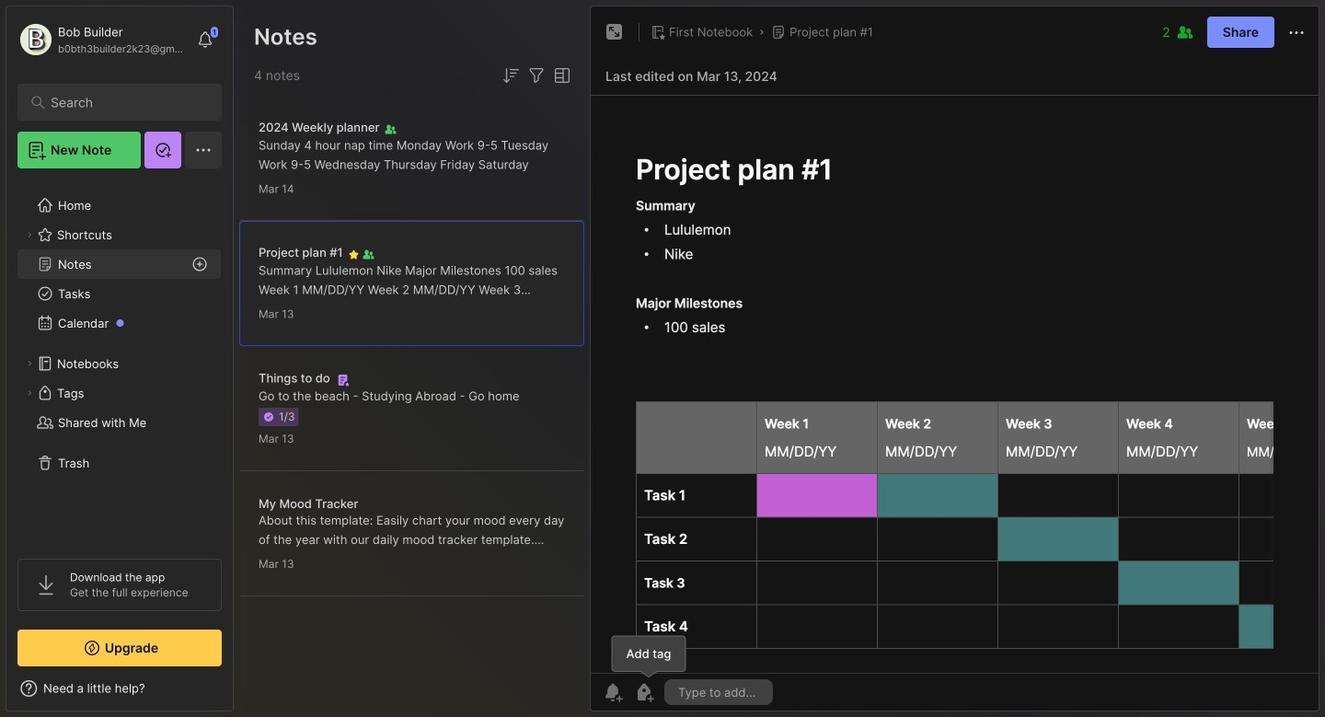 Task type: describe. For each thing, give the bounding box(es) containing it.
note window element
[[590, 6, 1320, 716]]

expand notebooks image
[[24, 358, 35, 369]]

add tag image
[[634, 681, 656, 704]]

click to collapse image
[[233, 683, 246, 705]]

tree inside "main" element
[[6, 180, 233, 542]]

more actions image
[[1286, 22, 1308, 44]]

main element
[[0, 0, 239, 717]]

Sort options field
[[500, 64, 522, 87]]

expand tags image
[[24, 388, 35, 399]]

More actions field
[[1286, 21, 1308, 44]]

none search field inside "main" element
[[51, 91, 198, 113]]



Task type: locate. For each thing, give the bounding box(es) containing it.
Add filters field
[[526, 64, 548, 87]]

tree
[[6, 180, 233, 542]]

WHAT'S NEW field
[[6, 674, 233, 704]]

expand note image
[[604, 21, 626, 43]]

Account field
[[17, 21, 188, 58]]

add filters image
[[526, 64, 548, 87]]

Add tag field
[[677, 684, 762, 701]]

tooltip
[[612, 636, 686, 679]]

Search text field
[[51, 94, 198, 111]]

View options field
[[548, 64, 574, 87]]

add a reminder image
[[602, 681, 624, 704]]

None search field
[[51, 91, 198, 113]]

Note Editor text field
[[591, 95, 1320, 673]]



Task type: vqa. For each thing, say whether or not it's contained in the screenshot.
Insert field on the left top
no



